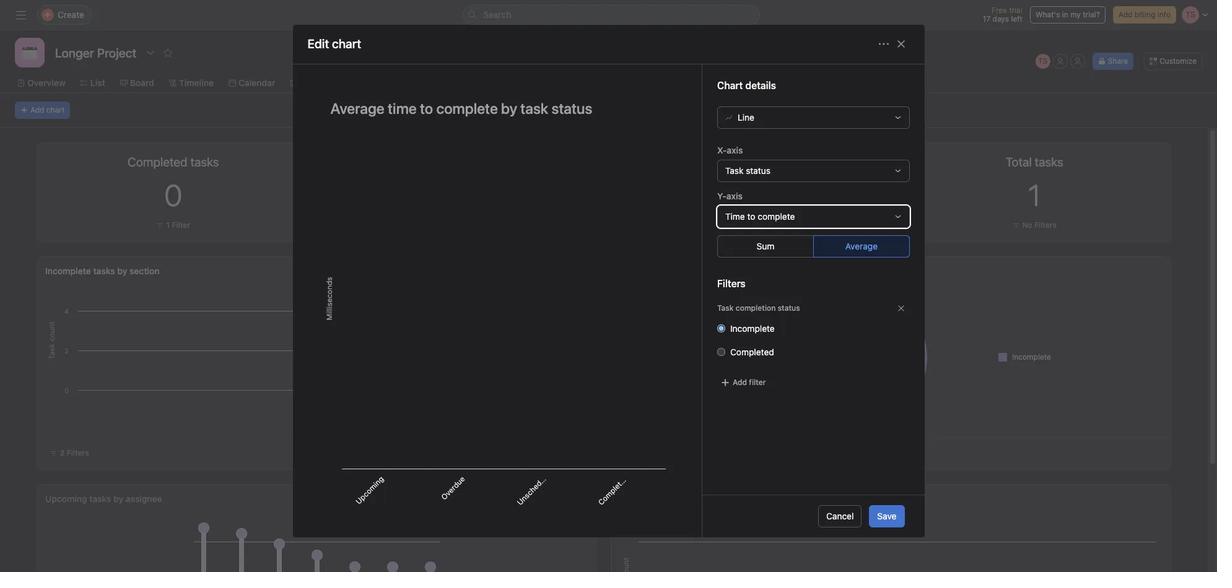 Task type: describe. For each thing, give the bounding box(es) containing it.
edit chart
[[308, 37, 361, 51]]

status inside dropdown button
[[746, 165, 770, 176]]

by section
[[117, 266, 160, 276]]

x-
[[717, 145, 726, 155]]

task for task completion status
[[717, 303, 733, 313]]

2
[[60, 448, 65, 458]]

trial?
[[1083, 10, 1100, 19]]

1 filter for completed tasks
[[166, 221, 190, 230]]

unscheduled
[[515, 468, 554, 507]]

completed tasks
[[128, 155, 219, 169]]

2 vertical spatial incomplete
[[1012, 352, 1051, 361]]

add for add chart
[[30, 105, 44, 115]]

search button
[[462, 5, 760, 25]]

upcoming for upcoming
[[354, 474, 386, 506]]

chart
[[46, 105, 65, 115]]

task completion over time
[[619, 494, 727, 504]]

cancel button
[[818, 505, 862, 528]]

axis for y-
[[726, 191, 742, 201]]

timeline link
[[169, 76, 214, 90]]

tasks for upcoming
[[89, 494, 111, 504]]

add chart button
[[15, 102, 70, 119]]

filters for total tasks
[[1034, 221, 1057, 230]]

save button
[[869, 505, 905, 528]]

completion for over time
[[640, 494, 686, 504]]

incomplete tasks by section
[[45, 266, 160, 276]]

no filters
[[1022, 221, 1057, 230]]

task status
[[725, 165, 770, 176]]

over time
[[689, 494, 727, 504]]

0 button for overdue tasks
[[738, 178, 756, 212]]

Average radio
[[813, 235, 910, 258]]

ts button
[[1035, 54, 1050, 69]]

2 filters button
[[45, 445, 95, 462]]

tasks for total
[[642, 266, 664, 276]]

timeline
[[179, 77, 214, 88]]

add chart
[[30, 105, 65, 115]]

1 filter button for overdue tasks
[[727, 219, 768, 232]]

calendar image
[[22, 45, 37, 60]]

total tasks by completion status
[[619, 266, 752, 276]]

what's
[[1036, 10, 1060, 19]]

time
[[725, 211, 745, 222]]

what's in my trial?
[[1036, 10, 1100, 19]]

total
[[619, 266, 639, 276]]

1 filter button for completed tasks
[[153, 219, 193, 232]]

overview link
[[17, 76, 66, 90]]

filters for incomplete tasks by section
[[67, 448, 89, 458]]

no filters button
[[1009, 219, 1060, 232]]

completion for status
[[735, 303, 775, 313]]

add for add filter
[[732, 378, 747, 387]]

overdue
[[439, 474, 467, 502]]

0 button for completed tasks
[[164, 178, 182, 212]]

save
[[877, 511, 897, 522]]

list link
[[80, 76, 105, 90]]

1 vertical spatial filters
[[717, 278, 745, 289]]

task for task completion over time
[[619, 494, 638, 504]]

what's in my trial? button
[[1030, 6, 1106, 24]]

Sum radio
[[717, 235, 814, 258]]

x-axis
[[717, 145, 743, 155]]

task for task status
[[725, 165, 743, 176]]

y-axis
[[717, 191, 742, 201]]

1 for overdue tasks
[[740, 221, 744, 230]]

search
[[483, 9, 511, 20]]

cancel
[[826, 511, 854, 522]]

complete
[[757, 211, 795, 222]]

filter
[[749, 378, 766, 387]]

billing
[[1135, 10, 1156, 19]]

calendar
[[238, 77, 275, 88]]

completion status
[[678, 266, 752, 276]]

no
[[1022, 221, 1032, 230]]

free
[[992, 6, 1007, 15]]

add filter button
[[717, 374, 769, 391]]

option group containing sum
[[717, 235, 910, 258]]

1 vertical spatial status
[[777, 303, 800, 313]]



Task type: vqa. For each thing, say whether or not it's contained in the screenshot.


Task type: locate. For each thing, give the bounding box(es) containing it.
upcoming tasks by assignee
[[45, 494, 162, 504]]

1 vertical spatial add
[[30, 105, 44, 115]]

by assignee
[[113, 494, 162, 504]]

1 axis from the top
[[726, 145, 743, 155]]

filter for overdue tasks
[[746, 221, 764, 230]]

1 horizontal spatial add
[[732, 378, 747, 387]]

1 vertical spatial completed
[[596, 474, 630, 507]]

overview
[[27, 77, 66, 88]]

0 horizontal spatial 0 button
[[164, 178, 182, 212]]

axis for x-
[[726, 145, 743, 155]]

2 vertical spatial add
[[732, 378, 747, 387]]

1 filter button up by section
[[153, 219, 193, 232]]

1 horizontal spatial 0
[[738, 178, 756, 212]]

sum
[[756, 241, 774, 251]]

task
[[725, 165, 743, 176], [717, 303, 733, 313], [619, 494, 638, 504]]

add for add billing info
[[1119, 10, 1133, 19]]

1 vertical spatial completion
[[640, 494, 686, 504]]

1 horizontal spatial filters
[[717, 278, 745, 289]]

1 button
[[1028, 178, 1041, 212]]

completed
[[730, 347, 774, 357], [596, 474, 630, 507]]

ts
[[1038, 56, 1048, 66]]

more actions image
[[879, 39, 889, 49]]

add left chart on the top of the page
[[30, 105, 44, 115]]

0 vertical spatial completed
[[730, 347, 774, 357]]

17
[[983, 14, 991, 24]]

Average time to complete by task status text field
[[322, 94, 672, 123]]

completion left over time in the right bottom of the page
[[640, 494, 686, 504]]

calendar link
[[229, 76, 275, 90]]

0 horizontal spatial incomplete
[[45, 266, 91, 276]]

1 filter for overdue tasks
[[740, 221, 764, 230]]

2 vertical spatial task
[[619, 494, 638, 504]]

0 button down completed tasks at the left
[[164, 178, 182, 212]]

2 horizontal spatial incomplete
[[1012, 352, 1051, 361]]

task status button
[[717, 160, 910, 182]]

add billing info button
[[1113, 6, 1176, 24]]

share
[[1108, 56, 1128, 66]]

0 vertical spatial completion
[[735, 303, 775, 313]]

filters down completion status
[[717, 278, 745, 289]]

1 horizontal spatial upcoming
[[354, 474, 386, 506]]

add filter
[[732, 378, 766, 387]]

2 horizontal spatial add
[[1119, 10, 1133, 19]]

1 filter
[[166, 221, 190, 230], [740, 221, 764, 230]]

1 horizontal spatial completion
[[735, 303, 775, 313]]

trial
[[1009, 6, 1023, 15]]

left
[[1011, 14, 1023, 24]]

0 horizontal spatial 1 filter
[[166, 221, 190, 230]]

days
[[993, 14, 1009, 24]]

0 vertical spatial add
[[1119, 10, 1133, 19]]

completion down completion status
[[735, 303, 775, 313]]

upcoming for upcoming tasks by assignee
[[45, 494, 87, 504]]

0 down completed tasks at the left
[[164, 178, 182, 212]]

board
[[130, 77, 154, 88]]

Completed radio
[[717, 348, 725, 356]]

None text field
[[52, 42, 140, 64]]

2 filters
[[60, 448, 89, 458]]

1 horizontal spatial 0 button
[[738, 178, 756, 212]]

1 filter button
[[153, 219, 193, 232], [727, 219, 768, 232]]

0 horizontal spatial filters
[[67, 448, 89, 458]]

add
[[1119, 10, 1133, 19], [30, 105, 44, 115], [732, 378, 747, 387]]

task completion status
[[717, 303, 800, 313]]

option group
[[717, 235, 910, 258]]

1 horizontal spatial incomplete
[[730, 323, 774, 334]]

2 1 filter from the left
[[740, 221, 764, 230]]

total tasks
[[1006, 155, 1063, 169]]

2 axis from the top
[[726, 191, 742, 201]]

1 for completed tasks
[[166, 221, 170, 230]]

1 horizontal spatial status
[[777, 303, 800, 313]]

task inside dropdown button
[[725, 165, 743, 176]]

my
[[1070, 10, 1081, 19]]

status
[[746, 165, 770, 176], [777, 303, 800, 313]]

0 horizontal spatial 1
[[166, 221, 170, 230]]

1 vertical spatial task
[[717, 303, 733, 313]]

info
[[1158, 10, 1171, 19]]

0 horizontal spatial filter
[[172, 221, 190, 230]]

y-
[[717, 191, 726, 201]]

tasks left by section
[[93, 266, 115, 276]]

tasks left by assignee in the bottom of the page
[[89, 494, 111, 504]]

axis up time
[[726, 191, 742, 201]]

2 filter from the left
[[746, 221, 764, 230]]

0 down task status
[[738, 178, 756, 212]]

0 vertical spatial task
[[725, 165, 743, 176]]

axis up task status
[[726, 145, 743, 155]]

time to complete
[[725, 211, 795, 222]]

0 horizontal spatial status
[[746, 165, 770, 176]]

add inside dropdown button
[[732, 378, 747, 387]]

2 0 button from the left
[[738, 178, 756, 212]]

0 horizontal spatial completed
[[596, 474, 630, 507]]

a button to remove the filter image
[[897, 305, 905, 312]]

chart details
[[717, 80, 776, 91]]

1 horizontal spatial 1
[[740, 221, 744, 230]]

0 vertical spatial filters
[[1034, 221, 1057, 230]]

by
[[666, 266, 676, 276]]

search list box
[[462, 5, 760, 25]]

filters right "2"
[[67, 448, 89, 458]]

0
[[164, 178, 182, 212], [738, 178, 756, 212]]

1 horizontal spatial 1 filter
[[740, 221, 764, 230]]

overdue tasks
[[709, 155, 786, 169]]

tasks for incomplete
[[93, 266, 115, 276]]

filters right no
[[1034, 221, 1057, 230]]

tasks
[[93, 266, 115, 276], [642, 266, 664, 276], [89, 494, 111, 504]]

1 horizontal spatial 1 filter button
[[727, 219, 768, 232]]

0 vertical spatial axis
[[726, 145, 743, 155]]

filter for completed tasks
[[172, 221, 190, 230]]

add billing info
[[1119, 10, 1171, 19]]

1 1 filter from the left
[[166, 221, 190, 230]]

2 vertical spatial filters
[[67, 448, 89, 458]]

1
[[1028, 178, 1041, 212], [166, 221, 170, 230], [740, 221, 744, 230]]

upcoming
[[354, 474, 386, 506], [45, 494, 87, 504]]

close image
[[896, 39, 906, 49]]

2 horizontal spatial filters
[[1034, 221, 1057, 230]]

filter
[[172, 221, 190, 230], [746, 221, 764, 230]]

0 horizontal spatial upcoming
[[45, 494, 87, 504]]

1 vertical spatial axis
[[726, 191, 742, 201]]

1 filter from the left
[[172, 221, 190, 230]]

completion
[[735, 303, 775, 313], [640, 494, 686, 504]]

add to starred image
[[163, 48, 173, 58]]

free trial 17 days left
[[983, 6, 1023, 24]]

0 button down task status
[[738, 178, 756, 212]]

1 horizontal spatial completed
[[730, 347, 774, 357]]

line button
[[717, 106, 910, 129]]

1 horizontal spatial filter
[[746, 221, 764, 230]]

0 vertical spatial incomplete
[[45, 266, 91, 276]]

add left 'filter'
[[732, 378, 747, 387]]

average
[[845, 241, 877, 251]]

0 horizontal spatial add
[[30, 105, 44, 115]]

0 horizontal spatial completion
[[640, 494, 686, 504]]

2 horizontal spatial 1
[[1028, 178, 1041, 212]]

share button
[[1092, 53, 1134, 70]]

filters
[[1034, 221, 1057, 230], [717, 278, 745, 289], [67, 448, 89, 458]]

list
[[90, 77, 105, 88]]

1 vertical spatial incomplete
[[730, 323, 774, 334]]

1 0 button from the left
[[164, 178, 182, 212]]

incomplete
[[45, 266, 91, 276], [730, 323, 774, 334], [1012, 352, 1051, 361]]

1 filter button up sum
[[727, 219, 768, 232]]

add left billing
[[1119, 10, 1133, 19]]

0 for overdue tasks
[[738, 178, 756, 212]]

2 1 filter button from the left
[[727, 219, 768, 232]]

time to complete button
[[717, 206, 910, 228]]

tasks left by
[[642, 266, 664, 276]]

0 horizontal spatial 1 filter button
[[153, 219, 193, 232]]

in
[[1062, 10, 1068, 19]]

board link
[[120, 76, 154, 90]]

axis
[[726, 145, 743, 155], [726, 191, 742, 201]]

Incomplete radio
[[717, 324, 725, 333]]

0 for completed tasks
[[164, 178, 182, 212]]

to
[[747, 211, 755, 222]]

1 1 filter button from the left
[[153, 219, 193, 232]]

2 0 from the left
[[738, 178, 756, 212]]

line
[[737, 112, 754, 123]]

0 horizontal spatial 0
[[164, 178, 182, 212]]

0 vertical spatial status
[[746, 165, 770, 176]]

0 button
[[164, 178, 182, 212], [738, 178, 756, 212]]

1 0 from the left
[[164, 178, 182, 212]]



